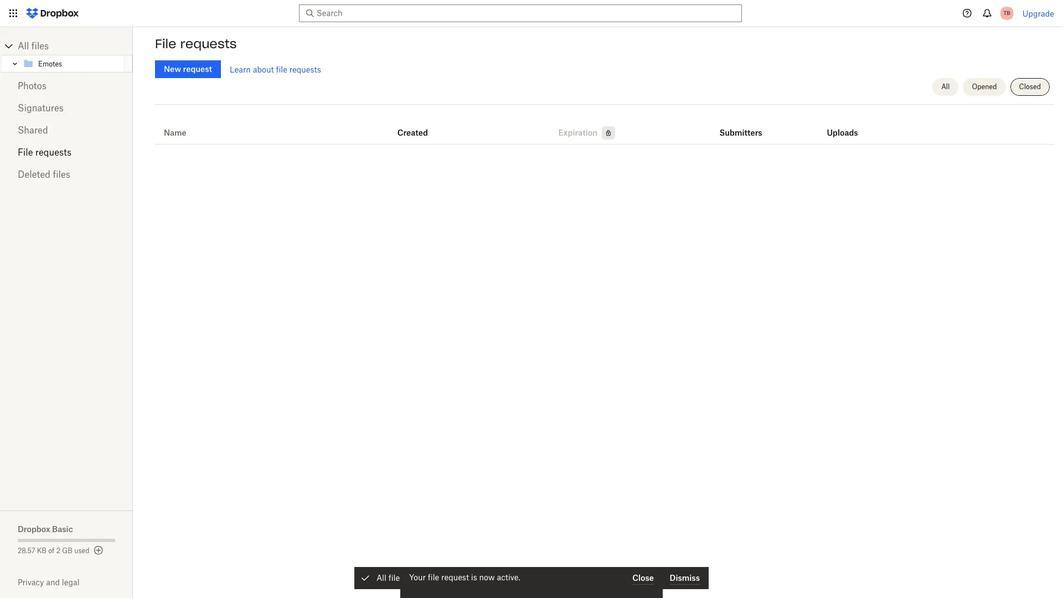 Task type: describe. For each thing, give the bounding box(es) containing it.
files for all files
[[31, 40, 49, 52]]

1 horizontal spatial file requests
[[155, 36, 237, 52]]

about
[[253, 65, 274, 74]]

2 horizontal spatial requests
[[289, 65, 321, 74]]

all for all
[[942, 83, 950, 91]]

all button
[[933, 78, 959, 96]]

learn
[[230, 65, 251, 74]]

the
[[460, 573, 472, 583]]

opened button
[[963, 78, 1006, 96]]

shared link
[[18, 119, 115, 141]]

deleted files
[[18, 169, 70, 180]]

photos
[[18, 80, 46, 91]]

get more space image
[[92, 544, 105, 557]]

close
[[633, 573, 654, 582]]

match
[[435, 573, 458, 583]]

0 vertical spatial requests
[[180, 36, 237, 52]]

28.57 kb of 2 gb used
[[18, 547, 89, 555]]

created button
[[398, 126, 428, 140]]

your file request is now active.
[[409, 573, 521, 582]]

1 vertical spatial file requests
[[18, 147, 71, 158]]

all for all files already match the naming convention.
[[377, 573, 387, 583]]

photos link
[[18, 75, 115, 97]]

naming
[[474, 573, 502, 583]]

deleted
[[18, 169, 50, 180]]

your
[[409, 573, 426, 582]]

pro trial element
[[598, 126, 615, 140]]

opened
[[972, 83, 997, 91]]

tb button
[[998, 4, 1016, 22]]

basic
[[52, 524, 73, 534]]

upgrade
[[1023, 9, 1055, 18]]

now
[[479, 573, 495, 582]]

file inside alert
[[428, 573, 439, 582]]

emotes link
[[23, 57, 122, 70]]

file requests link
[[18, 141, 115, 163]]

dropbox basic
[[18, 524, 73, 534]]

convention.
[[504, 573, 546, 583]]

0 horizontal spatial file
[[276, 65, 287, 74]]

shared
[[18, 125, 48, 136]]

name
[[164, 128, 187, 137]]

request inside button
[[183, 64, 212, 74]]

files for all files already match the naming convention.
[[389, 573, 404, 583]]

gb
[[62, 547, 73, 555]]

new request
[[164, 64, 212, 74]]

upgrade link
[[1023, 9, 1055, 18]]

created
[[398, 128, 428, 137]]

learn about file requests
[[230, 65, 321, 74]]

dropbox
[[18, 524, 50, 534]]

all files link
[[18, 37, 133, 55]]

signatures
[[18, 102, 64, 114]]

new request button
[[155, 60, 221, 78]]

closed
[[1019, 83, 1041, 91]]

Search in folder "Dropbox" text field
[[317, 7, 722, 19]]



Task type: locate. For each thing, give the bounding box(es) containing it.
1 horizontal spatial all
[[377, 573, 387, 583]]

2 vertical spatial all
[[377, 573, 387, 583]]

all left opened
[[942, 83, 950, 91]]

all files already match the naming convention.
[[377, 573, 546, 583]]

files for deleted files
[[53, 169, 70, 180]]

row containing name
[[155, 109, 1055, 145]]

0 vertical spatial file
[[155, 36, 176, 52]]

new
[[164, 64, 181, 74]]

used
[[74, 547, 89, 555]]

all inside 'button'
[[942, 83, 950, 91]]

file
[[155, 36, 176, 52], [18, 147, 33, 158]]

1 vertical spatial requests
[[289, 65, 321, 74]]

signatures link
[[18, 97, 115, 119]]

0 vertical spatial all
[[18, 40, 29, 52]]

0 horizontal spatial column header
[[720, 113, 764, 140]]

0 vertical spatial files
[[31, 40, 49, 52]]

requests right about
[[289, 65, 321, 74]]

1 horizontal spatial requests
[[180, 36, 237, 52]]

legal
[[62, 578, 80, 587]]

2 column header from the left
[[827, 113, 871, 140]]

request inside alert
[[441, 573, 469, 582]]

2
[[56, 547, 60, 555]]

1 column header from the left
[[720, 113, 764, 140]]

already
[[406, 573, 433, 583]]

request right new
[[183, 64, 212, 74]]

1 vertical spatial request
[[441, 573, 469, 582]]

is
[[471, 573, 477, 582]]

close button
[[633, 572, 654, 585]]

0 horizontal spatial file
[[18, 147, 33, 158]]

0 horizontal spatial all
[[18, 40, 29, 52]]

all left the your
[[377, 573, 387, 583]]

files inside "all files" link
[[31, 40, 49, 52]]

dropbox logo - go to the homepage image
[[22, 4, 83, 22]]

file
[[276, 65, 287, 74], [428, 573, 439, 582]]

of
[[48, 547, 54, 555]]

file inside file requests link
[[18, 147, 33, 158]]

all files already match the naming convention. alert
[[354, 567, 709, 589]]

requests up deleted files on the top
[[35, 147, 71, 158]]

file up new
[[155, 36, 176, 52]]

file down shared
[[18, 147, 33, 158]]

1 horizontal spatial file
[[155, 36, 176, 52]]

all inside tree
[[18, 40, 29, 52]]

1 vertical spatial file
[[18, 147, 33, 158]]

all files
[[18, 40, 49, 52]]

file right the your
[[428, 573, 439, 582]]

row
[[155, 109, 1055, 145]]

all for all files
[[18, 40, 29, 52]]

and
[[46, 578, 60, 587]]

1 vertical spatial files
[[53, 169, 70, 180]]

all
[[18, 40, 29, 52], [942, 83, 950, 91], [377, 573, 387, 583]]

emotes
[[38, 60, 62, 68]]

files left the your
[[389, 573, 404, 583]]

0 vertical spatial file
[[276, 65, 287, 74]]

all inside alert
[[377, 573, 387, 583]]

request
[[183, 64, 212, 74], [441, 573, 469, 582]]

files up emotes
[[31, 40, 49, 52]]

1 horizontal spatial request
[[441, 573, 469, 582]]

1 horizontal spatial column header
[[827, 113, 871, 140]]

1 horizontal spatial file
[[428, 573, 439, 582]]

1 horizontal spatial files
[[53, 169, 70, 180]]

file requests
[[155, 36, 237, 52], [18, 147, 71, 158]]

requests
[[180, 36, 237, 52], [289, 65, 321, 74], [35, 147, 71, 158]]

learn about file requests link
[[230, 65, 321, 74]]

0 horizontal spatial files
[[31, 40, 49, 52]]

28.57
[[18, 547, 35, 555]]

files inside deleted files link
[[53, 169, 70, 180]]

2 vertical spatial requests
[[35, 147, 71, 158]]

all files tree
[[2, 37, 133, 73]]

tb
[[1004, 9, 1011, 17]]

deleted files link
[[18, 163, 115, 186]]

0 vertical spatial request
[[183, 64, 212, 74]]

2 horizontal spatial all
[[942, 83, 950, 91]]

0 horizontal spatial requests
[[35, 147, 71, 158]]

0 vertical spatial file requests
[[155, 36, 237, 52]]

2 horizontal spatial files
[[389, 573, 404, 583]]

file right about
[[276, 65, 287, 74]]

files inside all files already match the naming convention. alert
[[389, 573, 404, 583]]

request left is
[[441, 573, 469, 582]]

0 horizontal spatial request
[[183, 64, 212, 74]]

1 vertical spatial all
[[942, 83, 950, 91]]

active.
[[497, 573, 521, 582]]

privacy and legal
[[18, 578, 80, 587]]

privacy
[[18, 578, 44, 587]]

kb
[[37, 547, 47, 555]]

file requests up new request
[[155, 36, 237, 52]]

file requests up deleted files on the top
[[18, 147, 71, 158]]

files down file requests link
[[53, 169, 70, 180]]

1 vertical spatial file
[[428, 573, 439, 582]]

column header
[[720, 113, 764, 140], [827, 113, 871, 140]]

files
[[31, 40, 49, 52], [53, 169, 70, 180], [389, 573, 404, 583]]

requests up new request
[[180, 36, 237, 52]]

0 horizontal spatial file requests
[[18, 147, 71, 158]]

all up photos
[[18, 40, 29, 52]]

privacy and legal link
[[18, 578, 133, 587]]

alert containing your file request is now active.
[[400, 567, 663, 598]]

alert
[[400, 567, 663, 598]]

2 vertical spatial files
[[389, 573, 404, 583]]

global header element
[[0, 0, 1063, 27]]

closed button
[[1011, 78, 1050, 96]]



Task type: vqa. For each thing, say whether or not it's contained in the screenshot.
'Privacy and legal' LINK
yes



